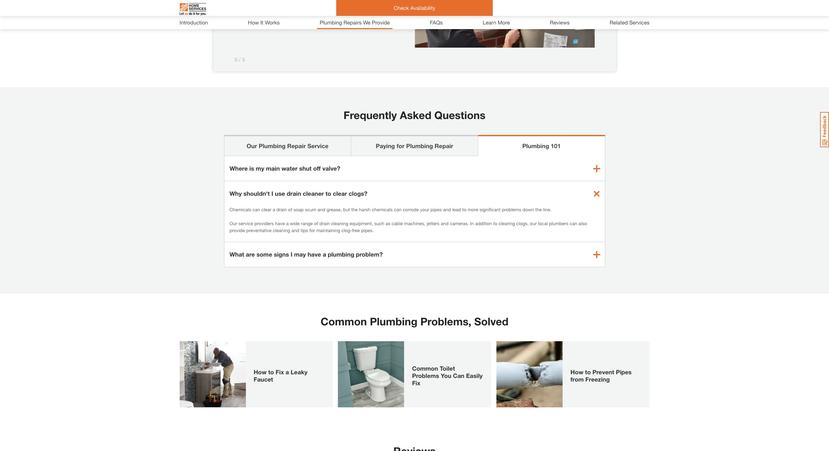 Task type: locate. For each thing, give the bounding box(es) containing it.
1 horizontal spatial have
[[308, 251, 321, 258]]

and
[[318, 207, 326, 213], [443, 207, 451, 213], [441, 221, 449, 226], [292, 228, 299, 233]]

can right chemicals
[[253, 207, 260, 213]]

can
[[253, 207, 260, 213], [394, 207, 402, 213], [570, 221, 578, 226]]

check availability
[[394, 5, 436, 11]]

our plumbing repair service
[[247, 142, 329, 150]]

0 vertical spatial cleaning
[[331, 221, 349, 226]]

of left soap
[[288, 207, 292, 213]]

1 horizontal spatial cleaning
[[331, 221, 349, 226]]

learn
[[339, 6, 350, 12]]

how to fix a leaky faucet - image image
[[180, 342, 246, 408]]

1 5 from the left
[[235, 56, 238, 63]]

0 horizontal spatial the
[[351, 207, 358, 213]]

1 horizontal spatial 5
[[242, 56, 245, 63]]

1 horizontal spatial repair
[[435, 142, 454, 150]]

cleaning up clog-
[[331, 221, 349, 226]]

the
[[351, 207, 358, 213], [536, 207, 542, 213]]

common plumbing problems, solved
[[321, 316, 509, 328]]

paying for plumbing repair
[[376, 142, 454, 150]]

0 horizontal spatial more
[[352, 6, 364, 12]]

our for our service providers have a wide range of drain cleaning equipment, such as cable machines, jetters and cameras. in addition to clearing clogs, our local plumbers can also provide preventative cleaning and tips for maintaining clog-free pipes.
[[230, 221, 237, 226]]

how inside how to prevent pipes from freezing
[[571, 369, 584, 376]]

a left check
[[391, 6, 394, 12]]

can left also
[[570, 221, 578, 226]]

0 horizontal spatial water
[[235, 14, 248, 20]]

common toilet problems - images image
[[338, 342, 404, 408]]

0 horizontal spatial i
[[272, 190, 273, 197]]

equipment,
[[350, 221, 373, 226]]

to right from
[[585, 369, 591, 376]]

of
[[288, 207, 292, 213], [314, 221, 318, 226]]

main
[[266, 165, 280, 172]]

5 left /
[[235, 56, 238, 63]]

to inside page to learn more or request a water heater repair.
[[332, 6, 337, 12]]

0 vertical spatial more
[[352, 6, 364, 12]]

0 horizontal spatial repair
[[287, 142, 306, 150]]

more left or
[[352, 6, 364, 12]]

0 vertical spatial have
[[275, 221, 285, 226]]

how inside how to fix a leaky faucet
[[254, 369, 267, 376]]

1 vertical spatial fix
[[412, 380, 421, 387]]

1 vertical spatial of
[[314, 221, 318, 226]]

from
[[571, 376, 584, 383]]

have right the may
[[308, 251, 321, 258]]

service provider repairing water heater image
[[415, 0, 595, 48]]

1 vertical spatial cleaning
[[273, 228, 290, 233]]

such
[[374, 221, 384, 226]]

5 right /
[[242, 56, 245, 63]]

plumbing
[[320, 19, 342, 25], [259, 142, 286, 150], [406, 142, 433, 150], [523, 142, 549, 150], [370, 316, 418, 328]]

off
[[313, 165, 321, 172]]

0 vertical spatial clear
[[333, 190, 347, 197]]

0 vertical spatial for
[[397, 142, 405, 150]]

clog-
[[342, 228, 352, 233]]

1 horizontal spatial the
[[536, 207, 542, 213]]

1 horizontal spatial common
[[412, 365, 438, 373]]

how to fix a leaky faucet link
[[180, 342, 333, 408]]

chemicals
[[230, 207, 251, 213]]

1 horizontal spatial for
[[397, 142, 405, 150]]

clear
[[333, 190, 347, 197], [261, 207, 272, 213]]

2 vertical spatial drain
[[320, 221, 330, 226]]

to right cleaner
[[326, 190, 331, 197]]

may
[[294, 251, 306, 258]]

drain right use
[[287, 190, 301, 197]]

fix left you at right bottom
[[412, 380, 421, 387]]

to left learn
[[332, 6, 337, 12]]

1 vertical spatial common
[[412, 365, 438, 373]]

your
[[420, 207, 429, 213]]

fix inside common toilet problems you can easily fix
[[412, 380, 421, 387]]

cleaning down wide at the left of page
[[273, 228, 290, 233]]

repairs
[[344, 19, 362, 25]]

request
[[372, 6, 389, 12]]

a
[[391, 6, 394, 12], [273, 207, 275, 213], [286, 221, 289, 226], [323, 251, 326, 258], [286, 369, 289, 376]]

to inside how to prevent pipes from freezing
[[585, 369, 591, 376]]

learn
[[483, 19, 496, 25]]

maintaining
[[316, 228, 340, 233]]

the right but
[[351, 207, 358, 213]]

1 horizontal spatial of
[[314, 221, 318, 226]]

have
[[275, 221, 285, 226], [308, 251, 321, 258]]

drain down use
[[277, 207, 287, 213]]

leaky
[[291, 369, 308, 376]]

fix
[[276, 369, 284, 376], [412, 380, 421, 387]]

a left wide at the left of page
[[286, 221, 289, 226]]

cleaning
[[331, 221, 349, 226], [273, 228, 290, 233]]

water left "shut"
[[282, 165, 298, 172]]

service
[[239, 221, 253, 226]]

but
[[343, 207, 350, 213]]

common for common plumbing problems, solved
[[321, 316, 367, 328]]

pipes.
[[361, 228, 374, 233]]

drain inside "our service providers have a wide range of drain cleaning equipment, such as cable machines, jetters and cameras. in addition to clearing clogs, our local plumbers can also provide preventative cleaning and tips for maintaining clog-free pipes."
[[320, 221, 330, 226]]

1 horizontal spatial water
[[282, 165, 298, 172]]

faucet
[[254, 376, 273, 383]]

0 vertical spatial drain
[[287, 190, 301, 197]]

1 horizontal spatial clear
[[333, 190, 347, 197]]

water inside page to learn more or request a water heater repair.
[[235, 14, 248, 20]]

2 the from the left
[[536, 207, 542, 213]]

1 vertical spatial have
[[308, 251, 321, 258]]

plumbing 101
[[523, 142, 561, 150]]

0 horizontal spatial have
[[275, 221, 285, 226]]

repair
[[287, 142, 306, 150], [435, 142, 454, 150]]

our up provide
[[230, 221, 237, 226]]

0 vertical spatial of
[[288, 207, 292, 213]]

providers
[[255, 221, 274, 226]]

water left heater
[[235, 14, 248, 20]]

problems,
[[421, 316, 472, 328]]

1 vertical spatial more
[[468, 207, 478, 213]]

provide
[[372, 19, 390, 25]]

is
[[250, 165, 254, 172]]

common inside common toilet problems you can easily fix
[[412, 365, 438, 373]]

for inside "our service providers have a wide range of drain cleaning equipment, such as cable machines, jetters and cameras. in addition to clearing clogs, our local plumbers can also provide preventative cleaning and tips for maintaining clog-free pipes."
[[310, 228, 315, 233]]

for right tips
[[310, 228, 315, 233]]

pipes
[[431, 207, 442, 213]]

0 vertical spatial water
[[235, 14, 248, 20]]

have left wide at the left of page
[[275, 221, 285, 226]]

i left use
[[272, 190, 273, 197]]

clear up providers
[[261, 207, 272, 213]]

more up in
[[468, 207, 478, 213]]

corrode
[[403, 207, 419, 213]]

1 vertical spatial clear
[[261, 207, 272, 213]]

our up is at top left
[[247, 142, 257, 150]]

0 horizontal spatial fix
[[276, 369, 284, 376]]

clogs?
[[349, 190, 368, 197]]

0 horizontal spatial common
[[321, 316, 367, 328]]

1 vertical spatial for
[[310, 228, 315, 233]]

clear up grease,
[[333, 190, 347, 197]]

cleaner
[[303, 190, 324, 197]]

1 vertical spatial water
[[282, 165, 298, 172]]

0 horizontal spatial of
[[288, 207, 292, 213]]

1 horizontal spatial fix
[[412, 380, 421, 387]]

0 horizontal spatial for
[[310, 228, 315, 233]]

to left 'clearing' at the right of page
[[493, 221, 498, 226]]

0 horizontal spatial our
[[230, 221, 237, 226]]

a inside how to fix a leaky faucet
[[286, 369, 289, 376]]

1 horizontal spatial more
[[468, 207, 478, 213]]

how
[[248, 19, 259, 25], [254, 369, 267, 376], [571, 369, 584, 376]]

to inside how to fix a leaky faucet
[[268, 369, 274, 376]]

soap
[[294, 207, 304, 213]]

1 horizontal spatial our
[[247, 142, 257, 150]]

2 repair from the left
[[435, 142, 454, 150]]

drain up maintaining
[[320, 221, 330, 226]]

a left leaky
[[286, 369, 289, 376]]

or
[[365, 6, 370, 12]]

i left the may
[[291, 251, 293, 258]]

drain for of
[[277, 207, 287, 213]]

related services
[[610, 19, 650, 25]]

frequently
[[344, 109, 397, 122]]

clearing
[[499, 221, 515, 226]]

the left the line.
[[536, 207, 542, 213]]

plumbing
[[328, 251, 354, 258]]

shouldn't
[[244, 190, 270, 197]]

fix right faucet
[[276, 369, 284, 376]]

heater
[[249, 14, 264, 20]]

where
[[230, 165, 248, 172]]

1 repair from the left
[[287, 142, 306, 150]]

0 vertical spatial fix
[[276, 369, 284, 376]]

also
[[579, 221, 587, 226]]

to left leaky
[[268, 369, 274, 376]]

in
[[470, 221, 474, 226]]

our
[[247, 142, 257, 150], [230, 221, 237, 226]]

1 vertical spatial our
[[230, 221, 237, 226]]

0 vertical spatial common
[[321, 316, 367, 328]]

1 vertical spatial drain
[[277, 207, 287, 213]]

as
[[386, 221, 391, 226]]

a left plumbing
[[323, 251, 326, 258]]

down
[[523, 207, 534, 213]]

to right lead on the top of page
[[463, 207, 467, 213]]

of right 'range'
[[314, 221, 318, 226]]

0 horizontal spatial 5
[[235, 56, 238, 63]]

our inside "our service providers have a wide range of drain cleaning equipment, such as cable machines, jetters and cameras. in addition to clearing clogs, our local plumbers can also provide preventative cleaning and tips for maintaining clog-free pipes."
[[230, 221, 237, 226]]

free
[[352, 228, 360, 233]]

works
[[265, 19, 280, 25]]

1 vertical spatial i
[[291, 251, 293, 258]]

paying
[[376, 142, 395, 150]]

2 horizontal spatial can
[[570, 221, 578, 226]]

more
[[352, 6, 364, 12], [468, 207, 478, 213]]

problems
[[502, 207, 522, 213]]

valve?
[[323, 165, 340, 172]]

can left the corrode
[[394, 207, 402, 213]]

for right paying
[[397, 142, 405, 150]]

plumbing repairs we provide
[[320, 19, 390, 25]]

0 vertical spatial our
[[247, 142, 257, 150]]

fix inside how to fix a leaky faucet
[[276, 369, 284, 376]]



Task type: vqa. For each thing, say whether or not it's contained in the screenshot.
Drill Bits
no



Task type: describe. For each thing, give the bounding box(es) containing it.
0 horizontal spatial clear
[[261, 207, 272, 213]]

more
[[498, 19, 510, 25]]

solved
[[475, 316, 509, 328]]

problem?
[[356, 251, 383, 258]]

significant
[[480, 207, 501, 213]]

how to fix a leaky faucet
[[254, 369, 308, 383]]

1 horizontal spatial i
[[291, 251, 293, 258]]

local
[[538, 221, 548, 226]]

what are some signs i may have a plumbing problem?
[[230, 251, 383, 258]]

grease,
[[327, 207, 342, 213]]

faqs
[[430, 19, 443, 25]]

questions
[[435, 109, 486, 122]]

how to prevent pipes from freezing - image image
[[497, 342, 563, 408]]

availability
[[411, 5, 436, 11]]

signs
[[274, 251, 289, 258]]

common toilet problems you can easily fix link
[[338, 342, 491, 408]]

what
[[230, 251, 244, 258]]

more inside page to learn more or request a water heater repair.
[[352, 6, 364, 12]]

how for how to fix a leaky faucet
[[254, 369, 267, 376]]

problems
[[412, 373, 439, 380]]

a inside "our service providers have a wide range of drain cleaning equipment, such as cable machines, jetters and cameras. in addition to clearing clogs, our local plumbers can also provide preventative cleaning and tips for maintaining clog-free pipes."
[[286, 221, 289, 226]]

how for how to prevent pipes from freezing
[[571, 369, 584, 376]]

lead
[[452, 207, 461, 213]]

cameras.
[[450, 221, 469, 226]]

introduction
[[180, 19, 208, 25]]

can inside "our service providers have a wide range of drain cleaning equipment, such as cable machines, jetters and cameras. in addition to clearing clogs, our local plumbers can also provide preventative cleaning and tips for maintaining clog-free pipes."
[[570, 221, 578, 226]]

where is my main water shut off valve?
[[230, 165, 340, 172]]

wide
[[290, 221, 300, 226]]

machines,
[[404, 221, 426, 226]]

and down wide at the left of page
[[292, 228, 299, 233]]

provide
[[230, 228, 245, 233]]

and right "scum"
[[318, 207, 326, 213]]

how to prevent pipes from freezing
[[571, 369, 632, 383]]

you
[[441, 373, 452, 380]]

freezing
[[586, 376, 610, 383]]

common toilet problems you can easily fix
[[412, 365, 483, 387]]

repair.
[[266, 14, 280, 20]]

can
[[453, 373, 465, 380]]

reviews
[[550, 19, 570, 25]]

why shouldn't i use drain cleaner to clear clogs?
[[230, 190, 368, 197]]

1 horizontal spatial can
[[394, 207, 402, 213]]

toilet
[[440, 365, 455, 373]]

/
[[239, 56, 241, 63]]

0 horizontal spatial can
[[253, 207, 260, 213]]

shut
[[299, 165, 312, 172]]

range
[[301, 221, 313, 226]]

and right jetters
[[441, 221, 449, 226]]

2 5 from the left
[[242, 56, 245, 63]]

cable
[[392, 221, 403, 226]]

0 horizontal spatial cleaning
[[273, 228, 290, 233]]

we
[[363, 19, 371, 25]]

of inside "our service providers have a wide range of drain cleaning equipment, such as cable machines, jetters and cameras. in addition to clearing clogs, our local plumbers can also provide preventative cleaning and tips for maintaining clog-free pipes."
[[314, 221, 318, 226]]

harsh
[[359, 207, 371, 213]]

have inside "our service providers have a wide range of drain cleaning equipment, such as cable machines, jetters and cameras. in addition to clearing clogs, our local plumbers can also provide preventative cleaning and tips for maintaining clog-free pipes."
[[275, 221, 285, 226]]

plumbers
[[549, 221, 569, 226]]

why
[[230, 190, 242, 197]]

do it for you logo image
[[180, 0, 206, 18]]

check availability button
[[336, 0, 493, 16]]

easily
[[466, 373, 483, 380]]

tips
[[301, 228, 308, 233]]

chemicals
[[372, 207, 393, 213]]

to inside "our service providers have a wide range of drain cleaning equipment, such as cable machines, jetters and cameras. in addition to clearing clogs, our local plumbers can also provide preventative cleaning and tips for maintaining clog-free pipes."
[[493, 221, 498, 226]]

common for common toilet problems you can easily fix
[[412, 365, 438, 373]]

are
[[246, 251, 255, 258]]

it
[[260, 19, 264, 25]]

frequently asked questions
[[344, 109, 486, 122]]

services
[[630, 19, 650, 25]]

a up providers
[[273, 207, 275, 213]]

our for our plumbing repair service
[[247, 142, 257, 150]]

5 / 5
[[235, 56, 245, 63]]

some
[[257, 251, 272, 258]]

addition
[[475, 221, 492, 226]]

use
[[275, 190, 285, 197]]

how for how it works
[[248, 19, 259, 25]]

asked
[[400, 109, 432, 122]]

preventative
[[246, 228, 272, 233]]

a inside page to learn more or request a water heater repair.
[[391, 6, 394, 12]]

service
[[308, 142, 329, 150]]

related
[[610, 19, 628, 25]]

and left lead on the top of page
[[443, 207, 451, 213]]

chemicals can clear a drain of soap scum and grease, but the harsh chemicals can corrode your pipes and lead to more significant problems down the line.
[[230, 207, 552, 213]]

how to prevent pipes from freezing link
[[497, 342, 650, 408]]

prevent
[[593, 369, 615, 376]]

line.
[[543, 207, 552, 213]]

pipes
[[616, 369, 632, 376]]

drain for cleaner
[[287, 190, 301, 197]]

jetters
[[427, 221, 440, 226]]

our
[[530, 221, 537, 226]]

page to learn more or request a water heater repair.
[[235, 6, 394, 20]]

1 the from the left
[[351, 207, 358, 213]]

clogs,
[[517, 221, 529, 226]]

0 vertical spatial i
[[272, 190, 273, 197]]

feedback link image
[[821, 112, 829, 148]]



